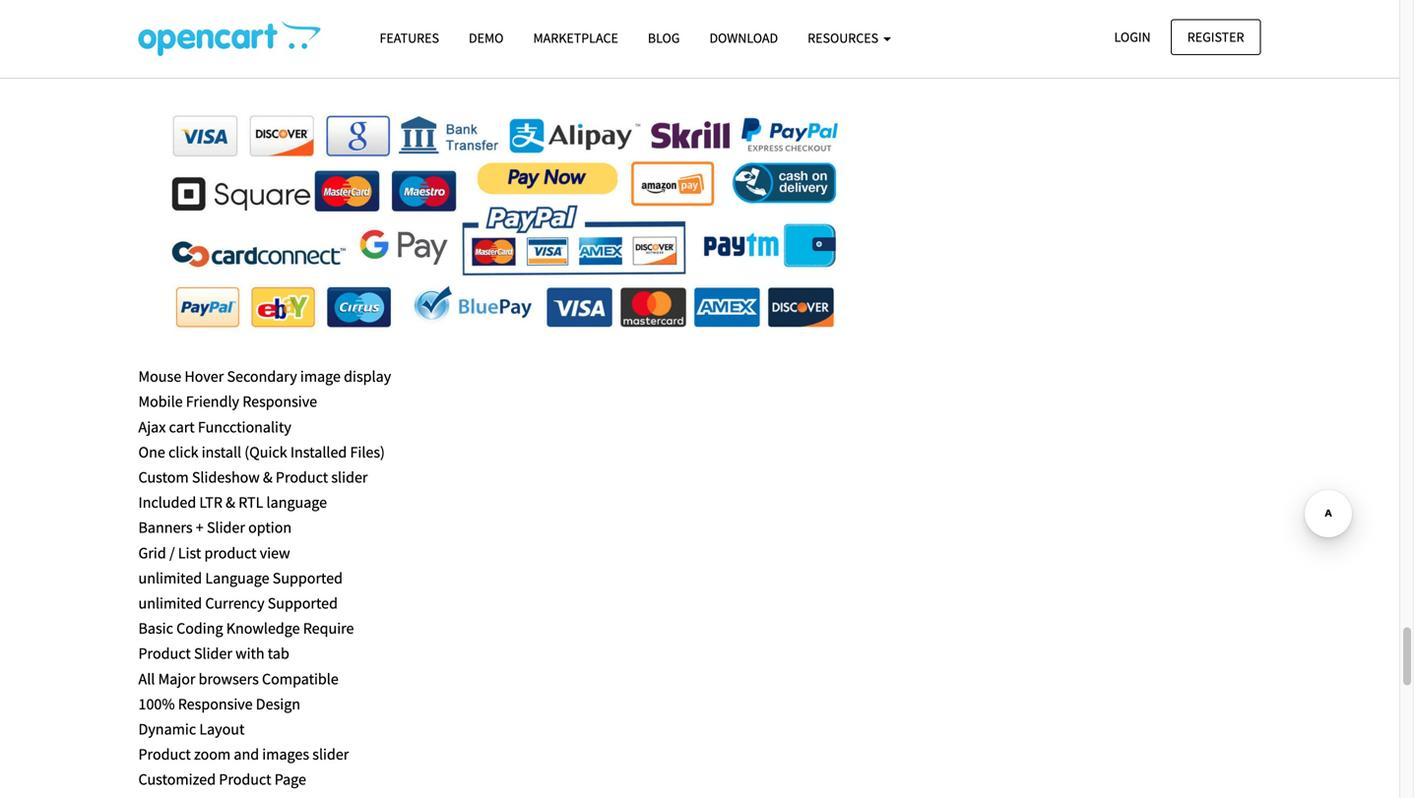 Task type: vqa. For each thing, say whether or not it's contained in the screenshot.
the Fac..
no



Task type: locate. For each thing, give the bounding box(es) containing it.
demo
[[469, 29, 504, 47]]

slider right images
[[312, 745, 349, 765]]

knowledge
[[226, 619, 300, 639]]

download link
[[695, 21, 793, 55]]

cart
[[169, 417, 195, 437]]

slider
[[331, 468, 368, 487], [312, 745, 349, 765]]

&
[[263, 468, 272, 487], [226, 493, 235, 513]]

resources link
[[793, 21, 906, 55]]

1 vertical spatial supported
[[268, 594, 338, 613]]

register link
[[1171, 19, 1261, 55]]

view
[[260, 543, 290, 563]]

0 vertical spatial supported
[[273, 569, 343, 588]]

unlimited down the /
[[138, 569, 202, 588]]

product
[[276, 468, 328, 487], [138, 644, 191, 664], [138, 745, 191, 765], [219, 770, 271, 790]]

slider down the coding
[[194, 644, 232, 664]]

custom
[[138, 468, 189, 487]]

ltr
[[199, 493, 223, 513]]

slider
[[207, 518, 245, 538], [194, 644, 232, 664]]

0 vertical spatial unlimited
[[138, 569, 202, 588]]

responsive up layout
[[178, 695, 253, 714]]

option
[[248, 518, 292, 538]]

0 vertical spatial &
[[263, 468, 272, 487]]

slideshow
[[192, 468, 260, 487]]

with
[[235, 644, 265, 664]]

funcctionality
[[198, 417, 291, 437]]

mouse
[[138, 367, 181, 387]]

zoom
[[194, 745, 231, 765]]

1 vertical spatial responsive
[[178, 695, 253, 714]]

ajax
[[138, 417, 166, 437]]

coding
[[176, 619, 223, 639]]

download
[[709, 29, 778, 47]]

responsive down secondary
[[242, 392, 317, 412]]

opencart - winehub opencart responsive theme (bar, restaurant, club) image
[[138, 21, 321, 56]]

& down (quick
[[263, 468, 272, 487]]

unlimited
[[138, 569, 202, 588], [138, 594, 202, 613]]

installed
[[290, 443, 347, 462]]

all
[[138, 669, 155, 689]]

& right ltr
[[226, 493, 235, 513]]

slider up product
[[207, 518, 245, 538]]

secondary
[[227, 367, 297, 387]]

1 vertical spatial unlimited
[[138, 594, 202, 613]]

basic
[[138, 619, 173, 639]]

one
[[138, 443, 165, 462]]

language
[[205, 569, 269, 588]]

slider down files)
[[331, 468, 368, 487]]

rtl
[[238, 493, 263, 513]]

supported
[[273, 569, 343, 588], [268, 594, 338, 613]]

supported up the require
[[268, 594, 338, 613]]

1 vertical spatial &
[[226, 493, 235, 513]]

dynamic
[[138, 720, 196, 740]]

page
[[274, 770, 306, 790]]

product down dynamic
[[138, 745, 191, 765]]

images
[[262, 745, 309, 765]]

mouse hover secondary image display mobile friendly responsive ajax cart funcctionality one click install (quick installed files) custom slideshow & product slider included ltr & rtl language banners + slider option grid / list product view unlimited language supported unlimited currency supported basic coding knowledge require product slider with tab all major browsers compatible 100% responsive design dynamic layout product zoom and images slider customized product page
[[138, 367, 391, 790]]

0 vertical spatial slider
[[207, 518, 245, 538]]

tab
[[268, 644, 289, 664]]

2 unlimited from the top
[[138, 594, 202, 613]]

install
[[202, 443, 241, 462]]

list
[[178, 543, 201, 563]]

unlimited up basic
[[138, 594, 202, 613]]

browsers
[[199, 669, 259, 689]]

image
[[300, 367, 341, 387]]

require
[[303, 619, 354, 639]]

supported down view
[[273, 569, 343, 588]]

and
[[234, 745, 259, 765]]

click
[[168, 443, 198, 462]]

responsive
[[242, 392, 317, 412], [178, 695, 253, 714]]

layout
[[199, 720, 245, 740]]



Task type: describe. For each thing, give the bounding box(es) containing it.
0 vertical spatial slider
[[331, 468, 368, 487]]

customized
[[138, 770, 216, 790]]

marketplace
[[533, 29, 618, 47]]

0 horizontal spatial &
[[226, 493, 235, 513]]

features link
[[365, 21, 454, 55]]

1 vertical spatial slider
[[194, 644, 232, 664]]

+
[[196, 518, 204, 538]]

1 vertical spatial slider
[[312, 745, 349, 765]]

files)
[[350, 443, 385, 462]]

compatible
[[262, 669, 339, 689]]

design
[[256, 695, 300, 714]]

banners
[[138, 518, 193, 538]]

included
[[138, 493, 196, 513]]

(quick
[[245, 443, 287, 462]]

major
[[158, 669, 195, 689]]

login link
[[1098, 19, 1168, 55]]

resources
[[808, 29, 881, 47]]

0 vertical spatial responsive
[[242, 392, 317, 412]]

currency
[[205, 594, 264, 613]]

grid
[[138, 543, 166, 563]]

hover
[[184, 367, 224, 387]]

friendly
[[186, 392, 239, 412]]

product down basic
[[138, 644, 191, 664]]

1 unlimited from the top
[[138, 569, 202, 588]]

mobile
[[138, 392, 183, 412]]

100%
[[138, 695, 175, 714]]

marketplace link
[[518, 21, 633, 55]]

blog link
[[633, 21, 695, 55]]

product
[[204, 543, 257, 563]]

/
[[169, 543, 175, 563]]

blog
[[648, 29, 680, 47]]

language
[[266, 493, 327, 513]]

register
[[1187, 28, 1244, 46]]

features
[[380, 29, 439, 47]]

display
[[344, 367, 391, 387]]

login
[[1114, 28, 1151, 46]]

demo link
[[454, 21, 518, 55]]

product down and
[[219, 770, 271, 790]]

product up language
[[276, 468, 328, 487]]

1 horizontal spatial &
[[263, 468, 272, 487]]



